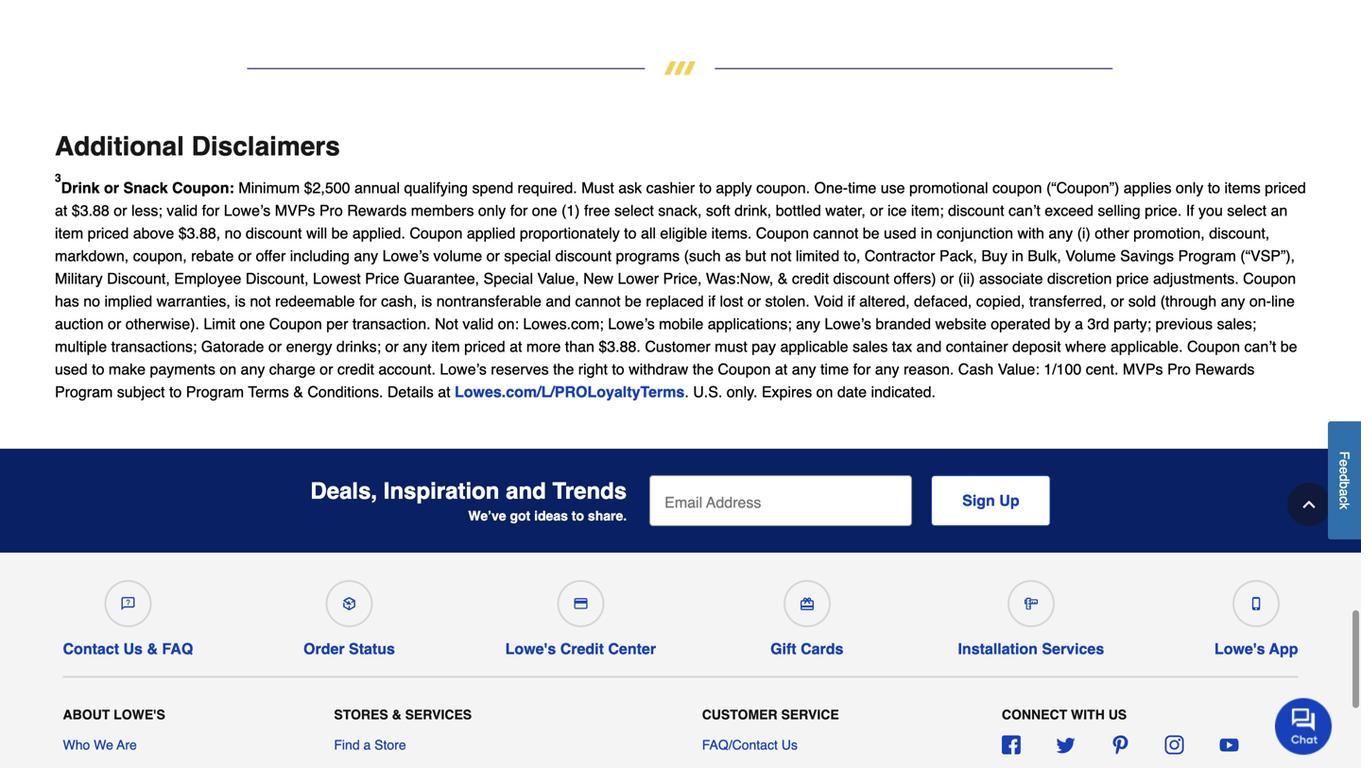 Task type: locate. For each thing, give the bounding box(es) containing it.
0 horizontal spatial credit
[[337, 361, 374, 378]]

cash,
[[381, 293, 417, 310]]

1 vertical spatial only
[[478, 202, 506, 219]]

be down water,
[[863, 225, 880, 242]]

0 vertical spatial rewards
[[347, 202, 407, 219]]

0 vertical spatial cannot
[[813, 225, 859, 242]]

1 vertical spatial item
[[431, 338, 460, 355]]

2 vertical spatial priced
[[464, 338, 505, 355]]

0 horizontal spatial the
[[553, 361, 574, 378]]

1 horizontal spatial one
[[532, 202, 557, 219]]

& left faq
[[147, 640, 158, 658]]

select
[[614, 202, 654, 219], [1227, 202, 1267, 219]]

be
[[331, 225, 348, 242], [863, 225, 880, 242], [625, 293, 642, 310], [1280, 338, 1297, 355]]

at right the details
[[438, 383, 450, 401]]

0 vertical spatial us
[[123, 640, 143, 658]]

us right contact
[[123, 640, 143, 658]]

deals, inspiration and trends we've got ideas to share.
[[310, 478, 627, 523]]

cannot down 'new'
[[575, 293, 621, 310]]

1 vertical spatial on
[[816, 383, 833, 401]]

or left less;
[[114, 202, 127, 219]]

discount,
[[1209, 225, 1270, 242]]

1 horizontal spatial priced
[[464, 338, 505, 355]]

services up store
[[405, 707, 472, 723]]

0 vertical spatial customer
[[645, 338, 710, 355]]

0 horizontal spatial can't
[[1009, 202, 1041, 219]]

0 vertical spatial no
[[225, 225, 241, 242]]

youtube image
[[1220, 736, 1239, 755]]

coupon down bottled
[[756, 225, 809, 242]]

0 horizontal spatial in
[[921, 225, 933, 242]]

0 horizontal spatial item
[[55, 225, 83, 242]]

$2,500
[[304, 179, 350, 197]]

0 vertical spatial item
[[55, 225, 83, 242]]

drink
[[61, 179, 100, 197]]

0 vertical spatial and
[[546, 293, 571, 310]]

no up rebate
[[225, 225, 241, 242]]

e up b
[[1337, 467, 1352, 474]]

lowe's up are
[[114, 707, 165, 723]]

0 horizontal spatial pro
[[319, 202, 343, 219]]

about lowe's
[[63, 707, 165, 723]]

us for faq/contact
[[781, 738, 798, 753]]

drinks;
[[336, 338, 381, 355]]

1 vertical spatial customer
[[702, 707, 777, 723]]

lowe's down minimum
[[224, 202, 271, 219]]

1 vertical spatial priced
[[88, 225, 129, 242]]

priced down on:
[[464, 338, 505, 355]]

or left "ice"
[[870, 202, 883, 219]]

or up "$3.88"
[[104, 179, 119, 197]]

if right void
[[848, 293, 855, 310]]

and up the reason. on the right top of page
[[916, 338, 942, 355]]

2 horizontal spatial priced
[[1265, 179, 1306, 197]]

only.
[[727, 383, 757, 401]]

reserves
[[491, 361, 549, 378]]

can't up with
[[1009, 202, 1041, 219]]

1 horizontal spatial is
[[421, 293, 432, 310]]

for down coupon:
[[202, 202, 220, 219]]

contact
[[63, 640, 119, 658]]

on left date
[[816, 383, 833, 401]]

only up if
[[1176, 179, 1204, 197]]

0 horizontal spatial only
[[478, 202, 506, 219]]

2 horizontal spatial lowe's
[[1215, 640, 1265, 658]]

on down gatorade
[[220, 361, 236, 378]]

indicated.
[[871, 383, 936, 401]]

used up contractor
[[884, 225, 917, 242]]

1 horizontal spatial us
[[781, 738, 798, 753]]

1 vertical spatial services
[[405, 707, 472, 723]]

time up water,
[[848, 179, 876, 197]]

dimensions image
[[1024, 597, 1038, 611]]

or left (ii)
[[941, 270, 954, 287]]

details
[[387, 383, 434, 401]]

cards
[[801, 640, 844, 658]]

special
[[504, 247, 551, 265]]

special
[[483, 270, 533, 287]]

1 vertical spatial pro
[[1167, 361, 1191, 378]]

at left "$3.88"
[[55, 202, 67, 219]]

not right but
[[771, 247, 792, 265]]

additional
[[55, 131, 184, 162]]

&
[[778, 270, 788, 287], [293, 383, 303, 401], [147, 640, 158, 658], [392, 707, 401, 723]]

qualifying
[[404, 179, 468, 197]]

e up d
[[1337, 460, 1352, 467]]

item down "$3.88"
[[55, 225, 83, 242]]

pro down $2,500
[[319, 202, 343, 219]]

coupon
[[992, 179, 1042, 197]]

and up got
[[506, 478, 546, 504]]

programs
[[616, 247, 680, 265]]

pro down applicable.
[[1167, 361, 1191, 378]]

lowes.com;
[[523, 315, 604, 333]]

pro
[[319, 202, 343, 219], [1167, 361, 1191, 378]]

lowe's left app
[[1215, 640, 1265, 658]]

or inside "3 drink or snack coupon:"
[[104, 179, 119, 197]]

snack,
[[658, 202, 702, 219]]

1 vertical spatial in
[[1012, 247, 1024, 265]]

1 horizontal spatial credit
[[792, 270, 829, 287]]

tax
[[892, 338, 912, 355]]

connect with us
[[1002, 707, 1127, 723]]

an
[[1271, 202, 1288, 219]]

1 horizontal spatial valid
[[463, 315, 494, 333]]

& down charge
[[293, 383, 303, 401]]

valid
[[167, 202, 198, 219], [463, 315, 494, 333]]

store
[[374, 738, 406, 753]]

0 horizontal spatial on
[[220, 361, 236, 378]]

only down spend
[[478, 202, 506, 219]]

and down the value,
[[546, 293, 571, 310]]

to right ideas
[[572, 508, 584, 523]]

1 horizontal spatial discount,
[[246, 270, 309, 287]]

rewards
[[347, 202, 407, 219], [1195, 361, 1255, 378]]

1 horizontal spatial mvps
[[1123, 361, 1163, 378]]

find a store link
[[334, 736, 406, 755]]

lowe's for lowe's app
[[1215, 640, 1265, 658]]

0 vertical spatial priced
[[1265, 179, 1306, 197]]

time
[[848, 179, 876, 197], [820, 361, 849, 378]]

1 horizontal spatial the
[[693, 361, 714, 378]]

0 horizontal spatial select
[[614, 202, 654, 219]]

transaction.
[[352, 315, 431, 333]]

& up stolen.
[[778, 270, 788, 287]]

0 horizontal spatial no
[[83, 293, 100, 310]]

rewards down annual
[[347, 202, 407, 219]]

credit down limited
[[792, 270, 829, 287]]

for down spend
[[510, 202, 528, 219]]

any down tax
[[875, 361, 899, 378]]

priced up markdown,
[[88, 225, 129, 242]]

program down payments
[[186, 383, 244, 401]]

1 horizontal spatial item
[[431, 338, 460, 355]]

us down the customer service
[[781, 738, 798, 753]]

faq/contact us
[[702, 738, 798, 753]]

the up lowes.com/l/proloyaltyterms
[[553, 361, 574, 378]]

drink,
[[735, 202, 772, 219]]

make
[[109, 361, 146, 378]]

1 vertical spatial credit
[[337, 361, 374, 378]]

2 select from the left
[[1227, 202, 1267, 219]]

0 vertical spatial on
[[220, 361, 236, 378]]

sales;
[[1217, 315, 1256, 333]]

1 vertical spatial and
[[916, 338, 942, 355]]

sign up form
[[650, 475, 1051, 527]]

a inside button
[[1337, 489, 1352, 496]]

implied
[[104, 293, 152, 310]]

mvps up will
[[275, 202, 315, 219]]

gift card image
[[800, 597, 814, 611]]

valid up '$3.88,'
[[167, 202, 198, 219]]

be down lower
[[625, 293, 642, 310]]

to
[[699, 179, 712, 197], [1208, 179, 1220, 197], [624, 225, 637, 242], [92, 361, 104, 378], [612, 361, 625, 378], [169, 383, 182, 401], [572, 508, 584, 523]]

1 vertical spatial valid
[[463, 315, 494, 333]]

used down multiple
[[55, 361, 88, 378]]

0 horizontal spatial one
[[240, 315, 265, 333]]

program
[[1178, 247, 1236, 265], [55, 383, 113, 401], [186, 383, 244, 401]]

2 e from the top
[[1337, 467, 1352, 474]]

free
[[584, 202, 610, 219]]

a
[[1075, 315, 1083, 333], [1337, 489, 1352, 496], [363, 738, 371, 753]]

any left '(i)'
[[1049, 225, 1073, 242]]

a right by
[[1075, 315, 1083, 333]]

0 vertical spatial used
[[884, 225, 917, 242]]

1 horizontal spatial rewards
[[1195, 361, 1255, 378]]

replaced
[[646, 293, 704, 310]]

ice
[[888, 202, 907, 219]]

any up terms
[[241, 361, 265, 378]]

2 vertical spatial a
[[363, 738, 371, 753]]

1 horizontal spatial select
[[1227, 202, 1267, 219]]

coupon:
[[172, 179, 234, 197]]

discount, up implied
[[107, 270, 170, 287]]

one down required.
[[532, 202, 557, 219]]

0 horizontal spatial if
[[708, 293, 716, 310]]

1 vertical spatial not
[[250, 293, 271, 310]]

0 vertical spatial valid
[[167, 202, 198, 219]]

to down $3.88.
[[612, 361, 625, 378]]

be right will
[[331, 225, 348, 242]]

customer care image
[[121, 597, 135, 611]]

0 vertical spatial services
[[1042, 640, 1104, 658]]

the up u.s.
[[693, 361, 714, 378]]

0 vertical spatial time
[[848, 179, 876, 197]]

program up adjustments. on the right of the page
[[1178, 247, 1236, 265]]

1 horizontal spatial can't
[[1244, 338, 1276, 355]]

minimum
[[238, 179, 300, 197]]

customer service
[[702, 707, 839, 723]]

price
[[365, 270, 399, 287]]

1 horizontal spatial not
[[771, 247, 792, 265]]

1 horizontal spatial a
[[1075, 315, 1083, 333]]

credit down drinks; at left top
[[337, 361, 374, 378]]

2 vertical spatial and
[[506, 478, 546, 504]]

1 vertical spatial can't
[[1244, 338, 1276, 355]]

1 vertical spatial a
[[1337, 489, 1352, 496]]

0 vertical spatial a
[[1075, 315, 1083, 333]]

0 horizontal spatial a
[[363, 738, 371, 753]]

2 horizontal spatial a
[[1337, 489, 1352, 496]]

items
[[1225, 179, 1261, 197]]

facebook image
[[1002, 736, 1021, 755]]

0 vertical spatial can't
[[1009, 202, 1041, 219]]

no
[[225, 225, 241, 242], [83, 293, 100, 310]]

we've
[[468, 508, 506, 523]]

one up gatorade
[[240, 315, 265, 333]]

if
[[708, 293, 716, 310], [848, 293, 855, 310]]

0 vertical spatial in
[[921, 225, 933, 242]]

customer down mobile
[[645, 338, 710, 355]]

priced up an
[[1265, 179, 1306, 197]]

website
[[935, 315, 987, 333]]

0 horizontal spatial mvps
[[275, 202, 315, 219]]

1 horizontal spatial used
[[884, 225, 917, 242]]

rewards down sales;
[[1195, 361, 1255, 378]]

1 horizontal spatial pro
[[1167, 361, 1191, 378]]

1 vertical spatial cannot
[[575, 293, 621, 310]]

at up reserves
[[510, 338, 522, 355]]

1 vertical spatial used
[[55, 361, 88, 378]]

services
[[1042, 640, 1104, 658], [405, 707, 472, 723]]

1 horizontal spatial if
[[848, 293, 855, 310]]

can't
[[1009, 202, 1041, 219], [1244, 338, 1276, 355]]

on-
[[1249, 293, 1271, 310]]

instagram image
[[1165, 736, 1184, 755]]

to down multiple
[[92, 361, 104, 378]]

1 horizontal spatial only
[[1176, 179, 1204, 197]]

services up connect with us
[[1042, 640, 1104, 658]]

2 discount, from the left
[[246, 270, 309, 287]]

a right the find
[[363, 738, 371, 753]]

lowes.com/l/proloyaltyterms . u.s. only. expires on date indicated.
[[455, 383, 936, 401]]

e
[[1337, 460, 1352, 467], [1337, 467, 1352, 474]]

1 horizontal spatial cannot
[[813, 225, 859, 242]]

1 vertical spatial no
[[83, 293, 100, 310]]

2 if from the left
[[848, 293, 855, 310]]

discount,
[[107, 270, 170, 287], [246, 270, 309, 287]]

where
[[1065, 338, 1106, 355]]

if left lost on the right top of the page
[[708, 293, 716, 310]]

expires
[[762, 383, 812, 401]]

used
[[884, 225, 917, 242], [55, 361, 88, 378]]

0 vertical spatial pro
[[319, 202, 343, 219]]

0 horizontal spatial us
[[123, 640, 143, 658]]

1 horizontal spatial program
[[186, 383, 244, 401]]

coupon up only.
[[718, 361, 771, 378]]

soft
[[706, 202, 730, 219]]

0 vertical spatial credit
[[792, 270, 829, 287]]

payments
[[150, 361, 215, 378]]

2 is from the left
[[421, 293, 432, 310]]

us
[[123, 640, 143, 658], [781, 738, 798, 753]]

1 the from the left
[[553, 361, 574, 378]]

0 horizontal spatial discount,
[[107, 270, 170, 287]]

item;
[[911, 202, 944, 219]]

no right has
[[83, 293, 100, 310]]

is down guarantee,
[[421, 293, 432, 310]]

any
[[1049, 225, 1073, 242], [354, 247, 378, 265], [1221, 293, 1245, 310], [796, 315, 820, 333], [403, 338, 427, 355], [241, 361, 265, 378], [792, 361, 816, 378], [875, 361, 899, 378]]

void
[[814, 293, 843, 310]]

must
[[715, 338, 747, 355]]

discount, down offer
[[246, 270, 309, 287]]

to inside deals, inspiration and trends we've got ideas to share.
[[572, 508, 584, 523]]

for down price
[[359, 293, 377, 310]]

annual
[[354, 179, 400, 197]]

customer up "faq/contact"
[[702, 707, 777, 723]]

or left sold
[[1111, 293, 1124, 310]]

applications;
[[708, 315, 792, 333]]

0 horizontal spatial program
[[55, 383, 113, 401]]

priced
[[1265, 179, 1306, 197], [88, 225, 129, 242], [464, 338, 505, 355]]

0 horizontal spatial not
[[250, 293, 271, 310]]

select down items
[[1227, 202, 1267, 219]]

item down not
[[431, 338, 460, 355]]

in down item;
[[921, 225, 933, 242]]

a up k
[[1337, 489, 1352, 496]]

1 horizontal spatial lowe's
[[505, 640, 556, 658]]

including
[[290, 247, 350, 265]]

multiple
[[55, 338, 107, 355]]

order status link
[[303, 573, 395, 658]]

lowe's left credit
[[505, 640, 556, 658]]

0 horizontal spatial is
[[235, 293, 246, 310]]

gift cards link
[[766, 573, 848, 658]]

party;
[[1114, 315, 1151, 333]]

with
[[1071, 707, 1105, 723]]



Task type: describe. For each thing, give the bounding box(es) containing it.
find a store
[[334, 738, 406, 753]]

1 horizontal spatial in
[[1012, 247, 1024, 265]]

members
[[411, 202, 474, 219]]

offer
[[256, 247, 286, 265]]

1 vertical spatial mvps
[[1123, 361, 1163, 378]]

contact us & faq link
[[63, 573, 193, 658]]

mobile image
[[1250, 597, 1263, 611]]

applied.
[[352, 225, 405, 242]]

proportionately
[[520, 225, 620, 242]]

any up account.
[[403, 338, 427, 355]]

new
[[583, 270, 614, 287]]

or up charge
[[268, 338, 282, 355]]

1 is from the left
[[235, 293, 246, 310]]

(such
[[684, 247, 721, 265]]

u.s.
[[693, 383, 722, 401]]

$3.88
[[72, 202, 109, 219]]

0 vertical spatial mvps
[[275, 202, 315, 219]]

or down implied
[[108, 315, 121, 333]]

page divider image
[[55, 61, 1306, 75]]

one-
[[814, 179, 848, 197]]

on:
[[498, 315, 519, 333]]

lost
[[720, 293, 743, 310]]

0 vertical spatial only
[[1176, 179, 1204, 197]]

0 vertical spatial not
[[771, 247, 792, 265]]

0 horizontal spatial lowe's
[[114, 707, 165, 723]]

price.
[[1145, 202, 1182, 219]]

lowe's up $3.88.
[[608, 315, 655, 333]]

0 horizontal spatial valid
[[167, 202, 198, 219]]

0 horizontal spatial services
[[405, 707, 472, 723]]

with
[[1017, 225, 1044, 242]]

than
[[565, 338, 594, 355]]

guarantee,
[[404, 270, 479, 287]]

scroll to top element
[[1287, 483, 1331, 526]]

pinterest image
[[1111, 736, 1130, 755]]

1 vertical spatial one
[[240, 315, 265, 333]]

order status
[[303, 640, 395, 658]]

conditions.
[[308, 383, 383, 401]]

contact us & faq
[[63, 640, 193, 658]]

(through
[[1160, 293, 1217, 310]]

energy
[[286, 338, 332, 355]]

lowe's credit center link
[[505, 573, 656, 658]]

(ii)
[[958, 270, 975, 287]]

or down energy
[[320, 361, 333, 378]]

2 the from the left
[[693, 361, 714, 378]]

apply
[[716, 179, 752, 197]]

chevron up image
[[1300, 495, 1319, 514]]

0 horizontal spatial rewards
[[347, 202, 407, 219]]

conjunction
[[937, 225, 1013, 242]]

value:
[[998, 361, 1040, 378]]

to,
[[844, 247, 860, 265]]

or left offer
[[238, 247, 252, 265]]

chat invite button image
[[1275, 698, 1333, 755]]

0 vertical spatial one
[[532, 202, 557, 219]]

value,
[[537, 270, 579, 287]]

discount up conjunction
[[948, 202, 1004, 219]]

gatorade
[[201, 338, 264, 355]]

1 discount, from the left
[[107, 270, 170, 287]]

any down applicable
[[792, 361, 816, 378]]

sign up button
[[931, 475, 1051, 527]]

any up applicable
[[796, 315, 820, 333]]

employee
[[174, 270, 241, 287]]

coupon,
[[133, 247, 187, 265]]

discount up offer
[[246, 225, 302, 242]]

lower
[[618, 270, 659, 287]]

coupon down members
[[410, 225, 463, 242]]

us for contact
[[123, 640, 143, 658]]

$3.88,
[[178, 225, 220, 242]]

exceed
[[1045, 202, 1094, 219]]

faq/contact us link
[[702, 736, 798, 755]]

are
[[117, 738, 137, 753]]

snack
[[123, 179, 168, 197]]

or down transaction.
[[385, 338, 399, 355]]

& up store
[[392, 707, 401, 723]]

previous
[[1156, 315, 1213, 333]]

otherwise).
[[125, 315, 199, 333]]

to up "you"
[[1208, 179, 1220, 197]]

0 horizontal spatial cannot
[[575, 293, 621, 310]]

lowes.com/l/proloyaltyterms link
[[455, 383, 685, 401]]

coupon up energy
[[269, 315, 322, 333]]

0 horizontal spatial used
[[55, 361, 88, 378]]

coupon down sales;
[[1187, 338, 1240, 355]]

2 horizontal spatial program
[[1178, 247, 1236, 265]]

must
[[581, 179, 614, 197]]

to down payments
[[169, 383, 182, 401]]

copied,
[[976, 293, 1025, 310]]

("vsp"),
[[1240, 247, 1295, 265]]

will
[[306, 225, 327, 242]]

mobile
[[659, 315, 704, 333]]

rebate
[[191, 247, 234, 265]]

app
[[1269, 640, 1298, 658]]

to up soft
[[699, 179, 712, 197]]

transferred,
[[1029, 293, 1107, 310]]

associate
[[979, 270, 1043, 287]]

savings
[[1120, 247, 1174, 265]]

applied
[[467, 225, 516, 242]]

lowest
[[313, 270, 361, 287]]

who we are link
[[63, 736, 137, 755]]

1 vertical spatial time
[[820, 361, 849, 378]]

installation services link
[[958, 573, 1104, 658]]

to left all
[[624, 225, 637, 242]]

a inside minimum $2,500 annual qualifying spend required. must ask cashier to apply coupon. one-time use promotional coupon ("coupon") applies only to items priced at $3.88 or less; valid for lowe's mvps pro rewards members only for one (1) free select snack, soft drink, bottled water, or ice item; discount can't exceed selling price. if you select an item priced above $3.88, no discount will be applied. coupon applied proportionately to all eligible items. coupon cannot be used in conjunction with any (i) other promotion, discount, markdown, coupon, rebate or offer including any lowe's volume or special discount programs (such as but not limited to, contractor pack, buy in bulk, volume savings program ("vsp"), military discount, employee discount, lowest price guarantee, special value, new lower price, was:now, & credit discount offers) or (ii) associate discretion price adjustments. coupon has no implied warranties, is not redeemable for cash, is nontransferable and cannot be replaced if lost or stolen. void if altered, defaced, copied, transferred, or sold (through any on-line auction or otherwise). limit one coupon per transaction. not valid on: lowes.com; lowe's mobile applications; any lowe's branded website operated by a 3rd party; previous sales; multiple transactions; gatorade or energy drinks; or any item priced at more than $3.88. customer must pay applicable sales tax and container deposit where applicable. coupon can't be used to make payments on any charge or credit account. lowe's reserves the right to withdraw the coupon at any time for any reason. cash value: 1/100 cent. mvps pro rewards program subject to program terms & conditions. details at
[[1075, 315, 1083, 333]]

up
[[999, 492, 1020, 509]]

on inside minimum $2,500 annual qualifying spend required. must ask cashier to apply coupon. one-time use promotional coupon ("coupon") applies only to items priced at $3.88 or less; valid for lowe's mvps pro rewards members only for one (1) free select snack, soft drink, bottled water, or ice item; discount can't exceed selling price. if you select an item priced above $3.88, no discount will be applied. coupon applied proportionately to all eligible items. coupon cannot be used in conjunction with any (i) other promotion, discount, markdown, coupon, rebate or offer including any lowe's volume or special discount programs (such as but not limited to, contractor pack, buy in bulk, volume savings program ("vsp"), military discount, employee discount, lowest price guarantee, special value, new lower price, was:now, & credit discount offers) or (ii) associate discretion price adjustments. coupon has no implied warranties, is not redeemable for cash, is nontransferable and cannot be replaced if lost or stolen. void if altered, defaced, copied, transferred, or sold (through any on-line auction or otherwise). limit one coupon per transaction. not valid on: lowes.com; lowe's mobile applications; any lowe's branded website operated by a 3rd party; previous sales; multiple transactions; gatorade or energy drinks; or any item priced at more than $3.88. customer must pay applicable sales tax and container deposit where applicable. coupon can't be used to make payments on any charge or credit account. lowe's reserves the right to withdraw the coupon at any time for any reason. cash value: 1/100 cent. mvps pro rewards program subject to program terms & conditions. details at
[[220, 361, 236, 378]]

1 if from the left
[[708, 293, 716, 310]]

eligible
[[660, 225, 707, 242]]

warranties,
[[157, 293, 231, 310]]

lowe's for lowe's credit center
[[505, 640, 556, 658]]

f e e d b a c k button
[[1328, 421, 1361, 540]]

pickup image
[[343, 597, 356, 611]]

0 horizontal spatial priced
[[88, 225, 129, 242]]

line
[[1271, 293, 1295, 310]]

& inside the contact us & faq link
[[147, 640, 158, 658]]

credit card image
[[574, 597, 587, 611]]

3 drink or snack coupon:
[[55, 172, 234, 197]]

lowe's down void
[[825, 315, 871, 333]]

(1)
[[561, 202, 580, 219]]

we
[[94, 738, 113, 753]]

pack,
[[939, 247, 977, 265]]

additional disclaimers
[[55, 131, 340, 162]]

and inside deals, inspiration and trends we've got ideas to share.
[[506, 478, 546, 504]]

coupon down ("vsp"),
[[1243, 270, 1296, 287]]

operated
[[991, 315, 1050, 333]]

limited
[[796, 247, 839, 265]]

bottled
[[776, 202, 821, 219]]

faq
[[162, 640, 193, 658]]

center
[[608, 640, 656, 658]]

any up sales;
[[1221, 293, 1245, 310]]

trends
[[552, 478, 627, 504]]

at up expires at the right
[[775, 361, 788, 378]]

for down the sales
[[853, 361, 871, 378]]

cash
[[958, 361, 994, 378]]

or right lost on the right top of the page
[[748, 293, 761, 310]]

faq/contact
[[702, 738, 778, 753]]

applicable
[[780, 338, 848, 355]]

discount down to,
[[833, 270, 890, 287]]

cent.
[[1086, 361, 1119, 378]]

1 e from the top
[[1337, 460, 1352, 467]]

branded
[[876, 315, 931, 333]]

discount down proportionately
[[555, 247, 612, 265]]

coupon.
[[756, 179, 810, 197]]

lowes.com/l/proloyaltyterms
[[455, 383, 685, 401]]

1 horizontal spatial no
[[225, 225, 241, 242]]

twitter image
[[1056, 736, 1075, 755]]

any down applied.
[[354, 247, 378, 265]]

1 vertical spatial rewards
[[1195, 361, 1255, 378]]

lowe's down not
[[440, 361, 487, 378]]

gift
[[770, 640, 796, 658]]

bulk,
[[1028, 247, 1061, 265]]

Email Address email field
[[650, 475, 912, 527]]

price
[[1116, 270, 1149, 287]]

1 horizontal spatial services
[[1042, 640, 1104, 658]]

1 horizontal spatial on
[[816, 383, 833, 401]]

order
[[303, 640, 345, 658]]

or down applied
[[486, 247, 500, 265]]

subject
[[117, 383, 165, 401]]

lowe's up price
[[382, 247, 429, 265]]

customer inside minimum $2,500 annual qualifying spend required. must ask cashier to apply coupon. one-time use promotional coupon ("coupon") applies only to items priced at $3.88 or less; valid for lowe's mvps pro rewards members only for one (1) free select snack, soft drink, bottled water, or ice item; discount can't exceed selling price. if you select an item priced above $3.88, no discount will be applied. coupon applied proportionately to all eligible items. coupon cannot be used in conjunction with any (i) other promotion, discount, markdown, coupon, rebate or offer including any lowe's volume or special discount programs (such as but not limited to, contractor pack, buy in bulk, volume savings program ("vsp"), military discount, employee discount, lowest price guarantee, special value, new lower price, was:now, & credit discount offers) or (ii) associate discretion price adjustments. coupon has no implied warranties, is not redeemable for cash, is nontransferable and cannot be replaced if lost or stolen. void if altered, defaced, copied, transferred, or sold (through any on-line auction or otherwise). limit one coupon per transaction. not valid on: lowes.com; lowe's mobile applications; any lowe's branded website operated by a 3rd party; previous sales; multiple transactions; gatorade or energy drinks; or any item priced at more than $3.88. customer must pay applicable sales tax and container deposit where applicable. coupon can't be used to make payments on any charge or credit account. lowe's reserves the right to withdraw the coupon at any time for any reason. cash value: 1/100 cent. mvps pro rewards program subject to program terms & conditions. details at
[[645, 338, 710, 355]]

be down the line
[[1280, 338, 1297, 355]]

3rd
[[1087, 315, 1109, 333]]

1 select from the left
[[614, 202, 654, 219]]

inspiration
[[384, 478, 500, 504]]



Task type: vqa. For each thing, say whether or not it's contained in the screenshot.
top Fi
no



